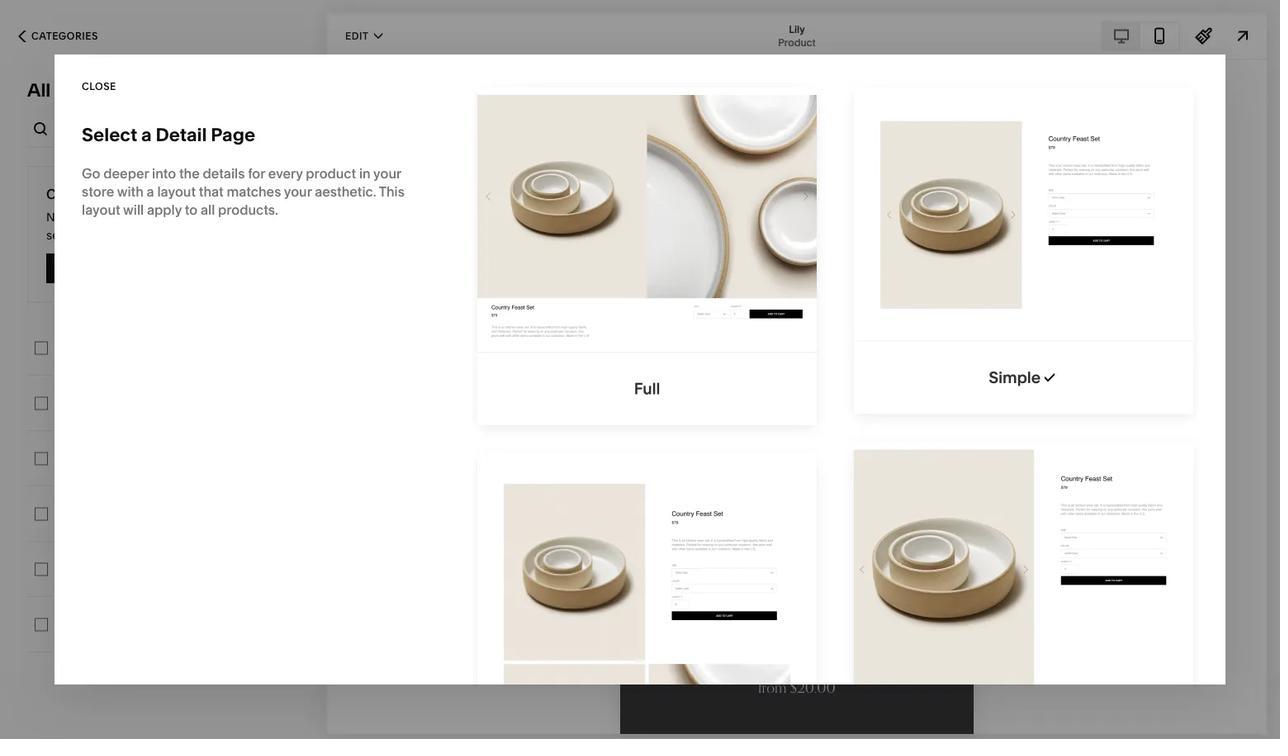 Task type: describe. For each thing, give the bounding box(es) containing it.
1 vertical spatial layout
[[82, 202, 120, 218]]

site.
[[769, 710, 791, 724]]

lily
[[789, 23, 805, 35]]

close
[[82, 80, 116, 92]]

product
[[778, 36, 816, 48]]

products.
[[218, 202, 278, 218]]

page
[[211, 123, 255, 146]]

with
[[117, 183, 144, 199]]

setup
[[142, 186, 178, 202]]

categories button
[[0, 18, 116, 55]]

1 horizontal spatial in
[[488, 710, 498, 724]]

close button
[[82, 71, 116, 101]]

upgrade
[[546, 710, 594, 724]]

you've
[[97, 210, 133, 224]]

select
[[82, 123, 137, 146]]

in inside go deeper into the details for every product in your store with a layout that matches your aesthetic. this layout will apply to all products.
[[359, 165, 371, 181]]

of
[[729, 710, 739, 724]]

for
[[248, 165, 265, 181]]

simple
[[989, 368, 1041, 387]]

out
[[708, 710, 726, 724]]

trial
[[435, 710, 456, 724]]

store.
[[130, 228, 161, 242]]

1 horizontal spatial layout
[[157, 183, 196, 199]]

your
[[408, 710, 433, 724]]

your up this
[[373, 165, 401, 181]]

products,
[[174, 210, 226, 224]]

added
[[136, 210, 172, 224]]

go
[[82, 165, 100, 181]]

ends
[[459, 710, 486, 724]]

store down deeper
[[107, 186, 139, 202]]

categories
[[31, 30, 98, 42]]

Search items… text field
[[55, 111, 296, 147]]

up
[[87, 228, 101, 242]]

every
[[268, 165, 303, 181]]

a inside go deeper into the details for every product in your store with a layout that matches your aesthetic. this layout will apply to all products.
[[147, 183, 154, 199]]

will
[[123, 202, 144, 218]]

that inside now that you've added products, finish setting up your store.
[[74, 210, 95, 224]]



Task type: locate. For each thing, give the bounding box(es) containing it.
1 horizontal spatial that
[[199, 183, 224, 199]]

lily product
[[778, 23, 816, 48]]

now that you've added products, finish setting up your store.
[[46, 210, 258, 242]]

the right into
[[179, 165, 200, 181]]

layout up apply
[[157, 183, 196, 199]]

0 vertical spatial that
[[199, 183, 224, 199]]

product
[[306, 165, 356, 181]]

select a detail page
[[82, 123, 255, 146]]

1 vertical spatial that
[[74, 210, 95, 224]]

1 horizontal spatial to
[[623, 710, 634, 724]]

full
[[634, 379, 660, 398]]

your
[[373, 165, 401, 181], [284, 183, 312, 199], [103, 228, 127, 242], [742, 710, 766, 724]]

get
[[637, 710, 655, 724]]

finish
[[229, 210, 258, 224]]

tab list
[[1103, 23, 1179, 49]]

row group
[[0, 320, 327, 739]]

14
[[501, 710, 512, 724]]

in left 14 at the bottom left of page
[[488, 710, 498, 724]]

aesthetic.
[[315, 183, 376, 199]]

a left detail in the top of the page
[[141, 123, 152, 146]]

go deeper into the details for every product in your store with a layout that matches your aesthetic. this layout will apply to all products.
[[82, 165, 405, 218]]

0 horizontal spatial layout
[[82, 202, 120, 218]]

into
[[152, 165, 176, 181]]

to
[[185, 202, 198, 218], [623, 710, 634, 724]]

deeper
[[103, 165, 149, 181]]

0 vertical spatial to
[[185, 202, 198, 218]]

0 horizontal spatial in
[[359, 165, 371, 181]]

your down every
[[284, 183, 312, 199]]

layout
[[157, 183, 196, 199], [82, 202, 120, 218]]

matches
[[227, 183, 281, 199]]

a right with
[[147, 183, 154, 199]]

1 horizontal spatial the
[[657, 710, 675, 724]]

1 vertical spatial in
[[488, 710, 498, 724]]

a
[[141, 123, 152, 146], [147, 183, 154, 199]]

to left all
[[185, 202, 198, 218]]

continue
[[46, 186, 104, 202]]

the right get
[[657, 710, 675, 724]]

to inside go deeper into the details for every product in your store with a layout that matches your aesthetic. this layout will apply to all products.
[[185, 202, 198, 218]]

most
[[678, 710, 705, 724]]

0 vertical spatial the
[[179, 165, 200, 181]]

store inside go deeper into the details for every product in your store with a layout that matches your aesthetic. this layout will apply to all products.
[[82, 183, 114, 199]]

0 vertical spatial in
[[359, 165, 371, 181]]

continue store setup
[[46, 186, 178, 202]]

edit
[[345, 30, 369, 42]]

in up aesthetic.
[[359, 165, 371, 181]]

that
[[199, 183, 224, 199], [74, 210, 95, 224]]

details
[[203, 165, 245, 181]]

edit button
[[335, 22, 392, 50]]

your trial ends in 14 days. upgrade now to get the most out of your site.
[[408, 710, 791, 724]]

store
[[82, 183, 114, 199], [107, 186, 139, 202]]

0 vertical spatial a
[[141, 123, 152, 146]]

all
[[27, 79, 51, 101]]

0 horizontal spatial the
[[179, 165, 200, 181]]

0 vertical spatial layout
[[157, 183, 196, 199]]

1 vertical spatial a
[[147, 183, 154, 199]]

0 horizontal spatial to
[[185, 202, 198, 218]]

detail
[[156, 123, 207, 146]]

layout up up
[[82, 202, 120, 218]]

1 vertical spatial to
[[623, 710, 634, 724]]

days.
[[515, 710, 543, 724]]

all
[[201, 202, 215, 218]]

store down go
[[82, 183, 114, 199]]

your right 'of'
[[742, 710, 766, 724]]

that inside go deeper into the details for every product in your store with a layout that matches your aesthetic. this layout will apply to all products.
[[199, 183, 224, 199]]

0 horizontal spatial that
[[74, 210, 95, 224]]

that up all
[[199, 183, 224, 199]]

the inside go deeper into the details for every product in your store with a layout that matches your aesthetic. this layout will apply to all products.
[[179, 165, 200, 181]]

this
[[379, 183, 405, 199]]

that up up
[[74, 210, 95, 224]]

your down you've
[[103, 228, 127, 242]]

setting
[[46, 228, 84, 242]]

apply
[[147, 202, 182, 218]]

the
[[179, 165, 200, 181], [657, 710, 675, 724]]

your inside now that you've added products, finish setting up your store.
[[103, 228, 127, 242]]

in
[[359, 165, 371, 181], [488, 710, 498, 724]]

1 vertical spatial the
[[657, 710, 675, 724]]

now
[[46, 210, 71, 224]]

now
[[597, 710, 620, 724]]

to left get
[[623, 710, 634, 724]]



Task type: vqa. For each thing, say whether or not it's contained in the screenshot.
the Simple
yes



